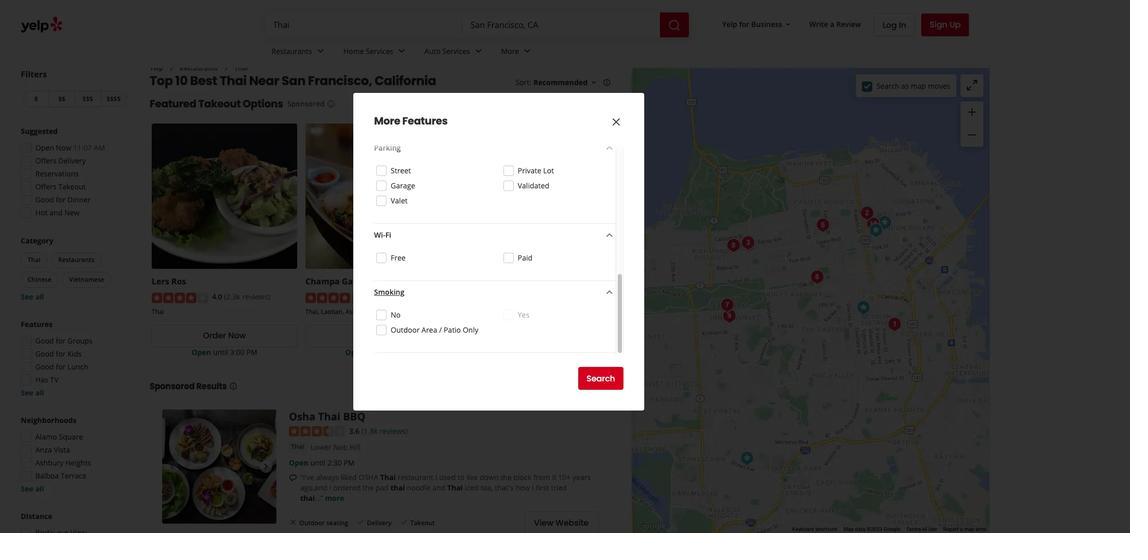 Task type: describe. For each thing, give the bounding box(es) containing it.
24 chevron down v2 image for restaurants
[[314, 45, 327, 57]]

tv
[[50, 375, 58, 385]]

"i've always liked osha thai
[[300, 473, 396, 483]]

1 vertical spatial osha thai bbq
[[289, 410, 366, 424]]

california
[[375, 72, 436, 90]]

open down asian
[[345, 348, 365, 357]]

1 vertical spatial the
[[363, 484, 374, 493]]

san
[[282, 72, 306, 90]]

osha
[[359, 473, 378, 483]]

search image
[[669, 19, 681, 31]]

offers for offers delivery
[[35, 156, 56, 166]]

seating
[[327, 519, 348, 528]]

for for lunch
[[56, 362, 66, 372]]

groups
[[68, 336, 93, 346]]

neighborhoods
[[21, 416, 77, 426]]

good for dinner
[[35, 195, 91, 205]]

delivery inside group
[[58, 156, 86, 166]]

group containing neighborhoods
[[18, 416, 129, 495]]

search button
[[578, 368, 624, 390]]

thai down the wi-fi dropdown button
[[483, 276, 501, 288]]

open up results
[[192, 348, 211, 357]]

ros
[[171, 276, 186, 288]]

iced
[[465, 484, 479, 493]]

1 vertical spatial restaurants
[[180, 64, 218, 73]]

1 horizontal spatial osha thai bbq link
[[459, 276, 521, 288]]

terms of use link
[[907, 527, 938, 533]]

"i've
[[300, 473, 314, 483]]

16 checkmark v2 image for delivery
[[357, 519, 365, 527]]

alamo square
[[35, 433, 83, 442]]

now for champa garden
[[382, 330, 400, 342]]

wi-fi button
[[374, 229, 616, 243]]

up
[[950, 19, 961, 31]]

for for business
[[740, 19, 750, 29]]

1 horizontal spatial delivery
[[367, 519, 392, 528]]

area
[[422, 325, 437, 335]]

outdoor for outdoor seating
[[299, 519, 325, 528]]

24 chevron down v2 image for smoking
[[604, 287, 616, 299]]

chinese
[[28, 276, 51, 284]]

1 horizontal spatial thai
[[391, 484, 405, 493]]

view
[[534, 518, 554, 530]]

ashbury
[[35, 458, 63, 468]]

…"
[[315, 494, 323, 504]]

24 chevron down v2 image for parking
[[604, 142, 616, 155]]

$$$$
[[107, 95, 121, 103]]

thai inside thai noodle and thai iced tea, that's how i first tried thai …" more
[[448, 484, 463, 493]]

4.0
[[212, 292, 222, 302]]

open until 3:00 pm for champa garden
[[345, 348, 411, 357]]

street
[[391, 166, 411, 176]]

map
[[844, 527, 854, 533]]

reviews) for lers ros
[[242, 292, 270, 302]]

16 chevron right v2 image
[[167, 64, 176, 73]]

1 horizontal spatial restaurants link
[[263, 37, 335, 68]]

group containing features
[[18, 320, 129, 399]]

lers ros link
[[152, 276, 186, 288]]

4 star rating image
[[152, 293, 208, 303]]

$
[[34, 95, 38, 103]]

0 horizontal spatial 2:30
[[327, 459, 342, 469]]

good for good for kids
[[35, 349, 54, 359]]

reservations
[[35, 169, 79, 179]]

1 vertical spatial osha
[[289, 410, 316, 424]]

3.9 star rating image
[[306, 293, 362, 303]]

as
[[902, 81, 909, 91]]

$$ button
[[49, 91, 75, 107]]

champa garden image
[[737, 449, 758, 469]]

marnee thai image
[[717, 295, 738, 316]]

/
[[439, 325, 442, 335]]

and inside group
[[50, 208, 63, 218]]

16 close v2 image
[[289, 519, 297, 527]]

new
[[64, 208, 80, 218]]

ordered
[[333, 484, 361, 493]]

thai up pad
[[380, 473, 396, 483]]

kids
[[68, 349, 82, 359]]

search for search
[[587, 373, 615, 385]]

more features dialog
[[0, 0, 1131, 534]]

map for moves
[[911, 81, 927, 91]]

good for good for dinner
[[35, 195, 54, 205]]

$$$
[[82, 95, 93, 103]]

expand map image
[[966, 79, 979, 91]]

16 info v2 image for featured takeout options
[[327, 100, 335, 108]]

24 chevron down v2 image for home services
[[396, 45, 408, 57]]

order now for champa garden
[[357, 330, 400, 342]]

pad
[[376, 484, 389, 493]]

thai down 4 star rating image
[[152, 308, 164, 316]]

keyboard shortcuts
[[793, 527, 838, 533]]

krua thai image
[[853, 298, 874, 319]]

parking button
[[374, 142, 616, 155]]

10+
[[558, 473, 571, 483]]

first
[[536, 484, 549, 493]]

block
[[514, 473, 532, 483]]

sponsored for sponsored results
[[150, 381, 195, 393]]

smoking button
[[374, 287, 616, 300]]

3:00 for champa garden
[[384, 348, 398, 357]]

auto services
[[425, 46, 470, 56]]

restaurants inside business categories element
[[272, 46, 312, 56]]

lower
[[311, 443, 332, 453]]

balboa
[[35, 471, 59, 481]]

tried
[[551, 484, 567, 493]]

log
[[883, 19, 897, 31]]

top 10 best thai near san francisco, california
[[150, 72, 436, 90]]

until up results
[[213, 348, 228, 357]]

lers ros
[[152, 276, 186, 288]]

and inside thai noodle and thai iced tea, that's how i first tried thai …" more
[[433, 484, 446, 493]]

0 vertical spatial osha thai bbq
[[459, 276, 521, 288]]

lower nob hill
[[311, 443, 361, 453]]

results
[[196, 381, 227, 393]]

paid
[[518, 253, 533, 263]]

asian
[[346, 308, 362, 316]]

order for champa garden
[[357, 330, 380, 342]]

order now link for ros
[[152, 325, 297, 348]]

thai up featured takeout options
[[220, 72, 247, 90]]

sign up
[[930, 19, 961, 31]]

$$$$ button
[[100, 91, 127, 107]]

reviews) right (1.8k
[[380, 427, 408, 436]]

hot and new
[[35, 208, 80, 218]]

1 see all button from the top
[[21, 292, 44, 302]]

wi-
[[374, 230, 386, 240]]

offers takeout
[[35, 182, 86, 192]]

only
[[463, 325, 479, 335]]

(1.8k reviews) link
[[362, 426, 408, 437]]

0 horizontal spatial features
[[21, 320, 53, 330]]

map for error
[[965, 527, 975, 533]]

(998
[[378, 292, 393, 302]]

log in link
[[874, 14, 916, 36]]

open down yes at the left bottom
[[499, 348, 519, 357]]

alamo
[[35, 433, 57, 442]]

log in
[[883, 19, 907, 31]]

ago,and
[[300, 484, 328, 493]]

lers
[[152, 276, 169, 288]]

more for more
[[501, 46, 519, 56]]

restaurants button
[[51, 253, 101, 268]]

parking
[[374, 143, 401, 153]]

private lot
[[518, 166, 554, 176]]

11:07
[[73, 143, 92, 153]]

filters
[[21, 69, 47, 80]]

24 chevron down v2 image for wi-fi
[[604, 229, 616, 242]]

hot
[[35, 208, 48, 218]]

featured takeout options
[[150, 97, 283, 111]]

open now 11:07 am
[[35, 143, 105, 153]]

group containing suggested
[[18, 126, 129, 221]]

map region
[[567, 0, 1100, 534]]

sign up link
[[922, 14, 969, 36]]

terrace
[[61, 471, 86, 481]]

garage
[[391, 181, 415, 191]]

0 vertical spatial thai link
[[234, 64, 248, 73]]

16 chevron right v2 image
[[222, 64, 230, 73]]

write a review link
[[805, 15, 866, 34]]

takeout for featured
[[198, 97, 241, 111]]

3.6 star rating image
[[289, 427, 345, 437]]

offers delivery
[[35, 156, 86, 166]]

that's
[[495, 484, 514, 493]]

3.6
[[349, 427, 360, 436]]

see all button for alamo square
[[21, 484, 44, 494]]

good for good for lunch
[[35, 362, 54, 372]]

restaurant.i
[[398, 473, 438, 483]]

from
[[534, 473, 550, 483]]

moves
[[928, 81, 951, 91]]



Task type: vqa. For each thing, say whether or not it's contained in the screenshot.
the right search
yes



Task type: locate. For each thing, give the bounding box(es) containing it.
16 info v2 image
[[603, 79, 611, 87], [327, 100, 335, 108], [229, 382, 237, 391]]

1 vertical spatial takeout
[[58, 182, 86, 192]]

1 horizontal spatial map
[[965, 527, 975, 533]]

0 vertical spatial and
[[50, 208, 63, 218]]

0 horizontal spatial takeout
[[58, 182, 86, 192]]

order now link down the fusion on the bottom
[[306, 325, 451, 348]]

0 vertical spatial see all button
[[21, 292, 44, 302]]

24 chevron down v2 image inside "auto services" link
[[472, 45, 485, 57]]

3.9
[[366, 292, 376, 302]]

map data ©2023 google
[[844, 527, 901, 533]]

restaurants up vietnamese
[[58, 256, 94, 265]]

use
[[929, 527, 938, 533]]

2 open until 3:00 pm from the left
[[345, 348, 411, 357]]

16 checkmark v2 image
[[357, 519, 365, 527], [400, 519, 408, 527]]

category
[[21, 236, 53, 246]]

1 horizontal spatial sponsored
[[287, 99, 325, 109]]

for up good for kids
[[56, 336, 66, 346]]

until down yes at the left bottom
[[521, 348, 536, 357]]

1 vertical spatial see
[[21, 388, 33, 398]]

restaurants
[[272, 46, 312, 56], [180, 64, 218, 73], [58, 256, 94, 265]]

1 vertical spatial see all
[[21, 388, 44, 398]]

restaurants link left 16 chevron right v2 image
[[180, 64, 218, 73]]

report a map error link
[[944, 527, 987, 533]]

offers up reservations
[[35, 156, 56, 166]]

2 see all from the top
[[21, 388, 44, 398]]

yelp inside button
[[723, 19, 738, 29]]

16 chevron down v2 image
[[785, 20, 793, 28]]

until
[[213, 348, 228, 357], [367, 348, 382, 357], [521, 348, 536, 357], [310, 459, 326, 469]]

0 horizontal spatial delivery
[[58, 156, 86, 166]]

yelp link
[[150, 64, 163, 73]]

3 see from the top
[[21, 484, 33, 494]]

good up hot
[[35, 195, 54, 205]]

1 vertical spatial map
[[965, 527, 975, 533]]

group
[[961, 101, 984, 147], [18, 126, 129, 221], [19, 236, 129, 303], [18, 320, 129, 399], [18, 416, 129, 495]]

see down 'chinese' button
[[21, 292, 33, 302]]

yelp left 16 chevron right v2 icon
[[150, 64, 163, 73]]

osha thai bbq down paid
[[459, 276, 521, 288]]

for up good for lunch
[[56, 349, 66, 359]]

1 24 chevron down v2 image from the top
[[604, 142, 616, 155]]

0 vertical spatial map
[[911, 81, 927, 91]]

open until 2:30 pm down lower
[[289, 459, 355, 469]]

features down 'california'
[[402, 114, 448, 128]]

for for groups
[[56, 336, 66, 346]]

top
[[150, 72, 173, 90]]

outdoor for outdoor area / patio only
[[391, 325, 420, 335]]

map right as
[[911, 81, 927, 91]]

and right hot
[[50, 208, 63, 218]]

24 chevron down v2 image inside the parking dropdown button
[[604, 142, 616, 155]]

delivery down pad
[[367, 519, 392, 528]]

1 vertical spatial 24 chevron down v2 image
[[604, 229, 616, 242]]

1 vertical spatial 16 info v2 image
[[327, 100, 335, 108]]

kothai republic image
[[719, 306, 740, 327]]

0 horizontal spatial the
[[363, 484, 374, 493]]

map
[[911, 81, 927, 91], [965, 527, 975, 533]]

thai
[[234, 64, 248, 73], [220, 72, 247, 90], [28, 256, 40, 265], [483, 276, 501, 288], [152, 308, 164, 316], [318, 410, 341, 424], [291, 443, 304, 452], [380, 473, 396, 483], [448, 484, 463, 493]]

0 vertical spatial thai button
[[21, 253, 47, 268]]

see for good for groups
[[21, 388, 33, 398]]

now up offers delivery
[[56, 143, 71, 153]]

thai, laotian, asian fusion
[[306, 308, 382, 316]]

more link
[[325, 494, 344, 504]]

0 horizontal spatial more
[[374, 114, 400, 128]]

0 vertical spatial delivery
[[58, 156, 86, 166]]

noodle
[[407, 484, 431, 493]]

0 horizontal spatial order now link
[[152, 325, 297, 348]]

sweet lime thai cuisine image
[[813, 215, 834, 236]]

order down the fusion on the bottom
[[357, 330, 380, 342]]

1 vertical spatial thai
[[300, 494, 315, 504]]

order now down the fusion on the bottom
[[357, 330, 400, 342]]

farmhouse kitchen thai cuisine image
[[885, 315, 905, 335]]

a for report
[[961, 527, 963, 533]]

i inside thai noodle and thai iced tea, that's how i first tried thai …" more
[[532, 484, 534, 493]]

the down osha
[[363, 484, 374, 493]]

more up parking
[[374, 114, 400, 128]]

restaurants link
[[263, 37, 335, 68], [180, 64, 218, 73]]

4 good from the top
[[35, 362, 54, 372]]

24 chevron down v2 image inside the wi-fi dropdown button
[[604, 229, 616, 242]]

home services link
[[335, 37, 416, 68]]

1 vertical spatial a
[[961, 527, 963, 533]]

report
[[944, 527, 959, 533]]

0 vertical spatial osha thai bbq link
[[459, 276, 521, 288]]

3 see all button from the top
[[21, 484, 44, 494]]

0 horizontal spatial yelp
[[150, 64, 163, 73]]

2 16 checkmark v2 image from the left
[[400, 519, 408, 527]]

takeout down thai noodle and thai iced tea, that's how i first tried thai …" more
[[410, 519, 435, 528]]

live
[[467, 473, 478, 483]]

outdoor seating
[[299, 519, 348, 528]]

1 vertical spatial see all button
[[21, 388, 44, 398]]

outdoor down 'no'
[[391, 325, 420, 335]]

reviews) for champa garden
[[395, 292, 423, 302]]

features inside dialog
[[402, 114, 448, 128]]

see all button down balboa
[[21, 484, 44, 494]]

16 info v2 image down francisco,
[[327, 100, 335, 108]]

0 vertical spatial more
[[501, 46, 519, 56]]

francisco,
[[308, 72, 372, 90]]

0 vertical spatial sponsored
[[287, 99, 325, 109]]

1 vertical spatial search
[[587, 373, 615, 385]]

all for alamo square
[[35, 484, 44, 494]]

for left business at right
[[740, 19, 750, 29]]

2 all from the top
[[35, 388, 44, 398]]

1 horizontal spatial osha
[[459, 276, 481, 288]]

good up good for kids
[[35, 336, 54, 346]]

order now
[[203, 330, 246, 342], [357, 330, 400, 342]]

2 order now link from the left
[[306, 325, 451, 348]]

to
[[458, 473, 465, 483]]

1 horizontal spatial 16 checkmark v2 image
[[400, 519, 408, 527]]

order now for lers ros
[[203, 330, 246, 342]]

1 horizontal spatial bbq
[[503, 276, 521, 288]]

2 24 chevron down v2 image from the top
[[604, 229, 616, 242]]

thai button left lower
[[289, 443, 307, 453]]

2 vertical spatial all
[[35, 484, 44, 494]]

next image
[[260, 461, 272, 473]]

validated
[[518, 181, 550, 191]]

2 i from the left
[[532, 484, 534, 493]]

more features
[[374, 114, 448, 128]]

business
[[752, 19, 783, 29]]

3:00 for lers ros
[[230, 348, 245, 357]]

0 horizontal spatial open until 3:00 pm
[[192, 348, 257, 357]]

2 vertical spatial 16 info v2 image
[[229, 382, 237, 391]]

2 horizontal spatial now
[[382, 330, 400, 342]]

see all button for good for groups
[[21, 388, 44, 398]]

thai right 16 chevron right v2 image
[[234, 64, 248, 73]]

0 horizontal spatial i
[[330, 484, 332, 493]]

previous image
[[166, 461, 179, 473]]

1 horizontal spatial the
[[501, 473, 512, 483]]

i left first
[[532, 484, 534, 493]]

good
[[35, 195, 54, 205], [35, 336, 54, 346], [35, 349, 54, 359], [35, 362, 54, 372]]

google image
[[635, 520, 669, 534]]

3 all from the top
[[35, 484, 44, 494]]

bbq
[[503, 276, 521, 288], [343, 410, 366, 424]]

offers down reservations
[[35, 182, 56, 192]]

all for good for groups
[[35, 388, 44, 398]]

0 horizontal spatial open until 2:30 pm
[[289, 459, 355, 469]]

see all button down has
[[21, 388, 44, 398]]

0 vertical spatial see
[[21, 292, 33, 302]]

sponsored down san
[[287, 99, 325, 109]]

website
[[556, 518, 589, 530]]

2 vertical spatial takeout
[[410, 519, 435, 528]]

see up neighborhoods
[[21, 388, 33, 398]]

0 horizontal spatial osha thai bbq link
[[289, 410, 366, 424]]

more up sort:
[[501, 46, 519, 56]]

used
[[439, 473, 456, 483]]

0 horizontal spatial 16 checkmark v2 image
[[357, 519, 365, 527]]

sign
[[930, 19, 948, 31]]

open until 2:30 pm down yes at the left bottom
[[499, 348, 565, 357]]

oraan thai eatery image
[[738, 233, 759, 254]]

1 see from the top
[[21, 292, 33, 302]]

lunch
[[68, 362, 88, 372]]

valet
[[391, 196, 408, 206]]

group containing category
[[19, 236, 129, 303]]

see all down has
[[21, 388, 44, 398]]

now down the '4.0 (2.3k reviews)'
[[228, 330, 246, 342]]

1 3:00 from the left
[[230, 348, 245, 357]]

i inside restaurant.i used to live down the block from it 10+ years ago,and i ordered the pad
[[330, 484, 332, 493]]

features
[[402, 114, 448, 128], [21, 320, 53, 330]]

thai up 3.6 star rating image
[[318, 410, 341, 424]]

thai button down category
[[21, 253, 47, 268]]

services
[[366, 46, 394, 56], [443, 46, 470, 56]]

good up has tv on the bottom left of page
[[35, 362, 54, 372]]

24 chevron down v2 image
[[604, 142, 616, 155], [604, 229, 616, 242]]

and down used
[[433, 484, 446, 493]]

24 chevron down v2 image inside home services link
[[396, 45, 408, 57]]

khob khun thai cuisine & breakfast image
[[738, 234, 759, 255]]

distance option group
[[18, 512, 129, 534]]

thai inside group
[[28, 256, 40, 265]]

osha thai bbq up 3.6 star rating image
[[289, 410, 366, 424]]

thai right pad
[[391, 484, 405, 493]]

0 horizontal spatial thai link
[[234, 64, 248, 73]]

osha thai bbq link up 3.6 star rating image
[[289, 410, 366, 424]]

champa
[[306, 276, 340, 288]]

yelp
[[723, 19, 738, 29], [150, 64, 163, 73]]

1 vertical spatial offers
[[35, 182, 56, 192]]

0 vertical spatial restaurants
[[272, 46, 312, 56]]

1 horizontal spatial thai button
[[289, 443, 307, 453]]

a
[[831, 19, 835, 29], [961, 527, 963, 533]]

1 horizontal spatial 2:30
[[538, 348, 552, 357]]

1 vertical spatial outdoor
[[299, 519, 325, 528]]

1 horizontal spatial thai link
[[289, 443, 307, 453]]

bbq up 3.6 link
[[343, 410, 366, 424]]

1 vertical spatial 2:30
[[327, 459, 342, 469]]

until down the fusion on the bottom
[[367, 348, 382, 357]]

order now link for garden
[[306, 325, 451, 348]]

osha thai bbq image
[[162, 410, 277, 524]]

am
[[94, 143, 105, 153]]

see for alamo square
[[21, 484, 33, 494]]

osha
[[459, 276, 481, 288], [289, 410, 316, 424]]

1 order now from the left
[[203, 330, 246, 342]]

bbq down paid
[[503, 276, 521, 288]]

takeout for offers
[[58, 182, 86, 192]]

slideshow element
[[162, 410, 277, 524]]

1 vertical spatial open until 2:30 pm
[[289, 459, 355, 469]]

1 see all from the top
[[21, 292, 44, 302]]

16 speech v2 image
[[289, 475, 297, 483]]

16 checkmark v2 image right seating
[[357, 519, 365, 527]]

2 see from the top
[[21, 388, 33, 398]]

lot
[[543, 166, 554, 176]]

0 horizontal spatial bbq
[[343, 410, 366, 424]]

0 vertical spatial a
[[831, 19, 835, 29]]

all down has
[[35, 388, 44, 398]]

1 services from the left
[[366, 46, 394, 56]]

more link
[[493, 37, 542, 68]]

1 vertical spatial features
[[21, 320, 53, 330]]

open until 3:00 pm up results
[[192, 348, 257, 357]]

3 good from the top
[[35, 349, 54, 359]]

ben thai cafe image
[[857, 203, 878, 224]]

open until 3:00 pm for lers ros
[[192, 348, 257, 357]]

1 horizontal spatial search
[[877, 81, 900, 91]]

heights
[[65, 458, 91, 468]]

1 16 checkmark v2 image from the left
[[357, 519, 365, 527]]

report a map error
[[944, 527, 987, 533]]

yelp for yelp for business
[[723, 19, 738, 29]]

liked
[[341, 473, 357, 483]]

yelp left business at right
[[723, 19, 738, 29]]

osha up 3.6 star rating image
[[289, 410, 316, 424]]

zoom out image
[[966, 129, 979, 142]]

sponsored
[[287, 99, 325, 109], [150, 381, 195, 393]]

osha up the only
[[459, 276, 481, 288]]

for down offers takeout
[[56, 195, 66, 205]]

the up that's at the bottom of the page
[[501, 473, 512, 483]]

yelp for yelp link on the left of the page
[[150, 64, 163, 73]]

restaurants link up san
[[263, 37, 335, 68]]

balboa terrace
[[35, 471, 86, 481]]

see all down balboa
[[21, 484, 44, 494]]

restaurants up top 10 best thai near san francisco, california
[[272, 46, 312, 56]]

1 i from the left
[[330, 484, 332, 493]]

map left error
[[965, 527, 975, 533]]

outdoor inside the more features dialog
[[391, 325, 420, 335]]

a inside "write a review" link
[[831, 19, 835, 29]]

good for good for groups
[[35, 336, 54, 346]]

see all button down 'chinese' button
[[21, 292, 44, 302]]

0 vertical spatial search
[[877, 81, 900, 91]]

thai link right 16 chevron right v2 image
[[234, 64, 248, 73]]

24 chevron down v2 image for auto services
[[472, 45, 485, 57]]

yes
[[518, 310, 530, 320]]

open down suggested
[[35, 143, 54, 153]]

for for kids
[[56, 349, 66, 359]]

thai link left lower
[[289, 443, 307, 453]]

2 horizontal spatial restaurants
[[272, 46, 312, 56]]

for inside the yelp for business button
[[740, 19, 750, 29]]

24 chevron down v2 image
[[314, 45, 327, 57], [396, 45, 408, 57], [472, 45, 485, 57], [522, 45, 534, 57], [604, 287, 616, 299]]

see all down 'chinese' button
[[21, 292, 44, 302]]

thai inside 'link'
[[291, 443, 304, 452]]

1 horizontal spatial outdoor
[[391, 325, 420, 335]]

restaurants inside button
[[58, 256, 94, 265]]

years
[[573, 473, 591, 483]]

order down 4.0
[[203, 330, 226, 342]]

2 good from the top
[[35, 336, 54, 346]]

0 horizontal spatial restaurants link
[[180, 64, 218, 73]]

open until 2:30 pm
[[499, 348, 565, 357], [289, 459, 355, 469]]

0 vertical spatial the
[[501, 473, 512, 483]]

0 vertical spatial 24 chevron down v2 image
[[604, 142, 616, 155]]

services right the auto
[[443, 46, 470, 56]]

0 horizontal spatial a
[[831, 19, 835, 29]]

open until 3:00 pm down the fusion on the bottom
[[345, 348, 411, 357]]

24 chevron down v2 image inside smoking dropdown button
[[604, 287, 616, 299]]

mangrove kitchen image
[[807, 267, 828, 288]]

reviews) right (2.3k
[[242, 292, 270, 302]]

0 vertical spatial features
[[402, 114, 448, 128]]

in
[[899, 19, 907, 31]]

1 horizontal spatial yelp
[[723, 19, 738, 29]]

distance
[[21, 512, 52, 522]]

0 horizontal spatial thai button
[[21, 253, 47, 268]]

2 services from the left
[[443, 46, 470, 56]]

lers ros image
[[866, 220, 887, 241]]

0 horizontal spatial and
[[50, 208, 63, 218]]

osha thai bbq
[[459, 276, 521, 288], [289, 410, 366, 424]]

osha thai bbq link
[[459, 276, 521, 288], [289, 410, 366, 424]]

sort:
[[516, 78, 532, 88]]

3 see all from the top
[[21, 484, 44, 494]]

private
[[518, 166, 542, 176]]

0 vertical spatial 2:30
[[538, 348, 552, 357]]

osha thai bbq link down paid
[[459, 276, 521, 288]]

1 horizontal spatial 3:00
[[384, 348, 398, 357]]

google
[[884, 527, 901, 533]]

search for search as map moves
[[877, 81, 900, 91]]

down
[[480, 473, 499, 483]]

24 chevron down v2 image for more
[[522, 45, 534, 57]]

thai down the "to"
[[448, 484, 463, 493]]

1 horizontal spatial open until 3:00 pm
[[345, 348, 411, 357]]

1 order from the left
[[203, 330, 226, 342]]

0 horizontal spatial order now
[[203, 330, 246, 342]]

business categories element
[[263, 37, 969, 68]]

2 3:00 from the left
[[384, 348, 398, 357]]

1 horizontal spatial features
[[402, 114, 448, 128]]

services for home services
[[366, 46, 394, 56]]

0 vertical spatial open until 2:30 pm
[[499, 348, 565, 357]]

free
[[391, 253, 406, 263]]

i down always
[[330, 484, 332, 493]]

0 horizontal spatial outdoor
[[299, 519, 325, 528]]

2 offers from the top
[[35, 182, 56, 192]]

1 good from the top
[[35, 195, 54, 205]]

1 open until 3:00 pm from the left
[[192, 348, 257, 357]]

patio
[[444, 325, 461, 335]]

1 horizontal spatial a
[[961, 527, 963, 533]]

for for dinner
[[56, 195, 66, 205]]

sponsored left results
[[150, 381, 195, 393]]

2 see all button from the top
[[21, 388, 44, 398]]

2 vertical spatial see
[[21, 484, 33, 494]]

2 order now from the left
[[357, 330, 400, 342]]

0 vertical spatial offers
[[35, 156, 56, 166]]

more inside business categories element
[[501, 46, 519, 56]]

2 order from the left
[[357, 330, 380, 342]]

a right report
[[961, 527, 963, 533]]

16 info v2 image for top 10 best thai near san francisco, california
[[603, 79, 611, 87]]

1 offers from the top
[[35, 156, 56, 166]]

1 vertical spatial bbq
[[343, 410, 366, 424]]

1 horizontal spatial order now link
[[306, 325, 451, 348]]

0 horizontal spatial osha
[[289, 410, 316, 424]]

services for auto services
[[443, 46, 470, 56]]

until down lower
[[310, 459, 326, 469]]

0 horizontal spatial osha thai bbq
[[289, 410, 366, 424]]

write a review
[[810, 19, 862, 29]]

1 horizontal spatial order now
[[357, 330, 400, 342]]

services right "home"
[[366, 46, 394, 56]]

1 horizontal spatial i
[[532, 484, 534, 493]]

search inside button
[[587, 373, 615, 385]]

square
[[59, 433, 83, 442]]

order now link
[[152, 325, 297, 348], [306, 325, 451, 348]]

muukata6395 thai charcoal bbq image
[[723, 235, 744, 256]]

None search field
[[265, 12, 691, 37]]

osha thai bbq image
[[875, 213, 895, 233]]

open up 16 speech v2 icon
[[289, 459, 309, 469]]

0 horizontal spatial sponsored
[[150, 381, 195, 393]]

anza
[[35, 446, 52, 455]]

order for lers ros
[[203, 330, 226, 342]]

0 vertical spatial bbq
[[503, 276, 521, 288]]

good up good for lunch
[[35, 349, 54, 359]]

all down balboa
[[35, 484, 44, 494]]

ashbury heights
[[35, 458, 91, 468]]

0 vertical spatial osha
[[459, 276, 481, 288]]

outdoor right '16 close v2' icon
[[299, 519, 325, 528]]

see all button
[[21, 292, 44, 302], [21, 388, 44, 398], [21, 484, 44, 494]]

1 vertical spatial delivery
[[367, 519, 392, 528]]

$ button
[[23, 91, 49, 107]]

1 all from the top
[[35, 292, 44, 302]]

1 horizontal spatial open until 2:30 pm
[[499, 348, 565, 357]]

now for lers ros
[[228, 330, 246, 342]]

1 vertical spatial sponsored
[[150, 381, 195, 393]]

16 info v2 image right results
[[229, 382, 237, 391]]

sponsored for sponsored
[[287, 99, 325, 109]]

the
[[501, 473, 512, 483], [363, 484, 374, 493]]

order now link down 4.0
[[152, 325, 297, 348]]

0 vertical spatial takeout
[[198, 97, 241, 111]]

zoom in image
[[966, 106, 979, 118]]

0 horizontal spatial now
[[56, 143, 71, 153]]

3:00
[[230, 348, 245, 357], [384, 348, 398, 357]]

suggested
[[21, 126, 58, 136]]

1 vertical spatial osha thai bbq link
[[289, 410, 366, 424]]

restaurant.i used to live down the block from it 10+ years ago,and i ordered the pad
[[300, 473, 591, 493]]

order now down 4.0
[[203, 330, 246, 342]]

see all for good
[[21, 388, 44, 398]]

1 horizontal spatial order
[[357, 330, 380, 342]]

16 checkmark v2 image down 'noodle'
[[400, 519, 408, 527]]

features up good for groups
[[21, 320, 53, 330]]

house of thai image
[[863, 214, 884, 235]]

see up distance
[[21, 484, 33, 494]]

hill
[[350, 443, 361, 453]]

24 chevron down v2 image inside more link
[[522, 45, 534, 57]]

0 horizontal spatial services
[[366, 46, 394, 56]]

thai down ago,and
[[300, 494, 315, 504]]

more for more features
[[374, 114, 400, 128]]

takeout up dinner
[[58, 182, 86, 192]]

for down good for kids
[[56, 362, 66, 372]]

a for write
[[831, 19, 835, 29]]

(2.3k
[[224, 292, 241, 302]]

open inside group
[[35, 143, 54, 153]]

16 info v2 image down business categories element
[[603, 79, 611, 87]]

reviews) up 'no'
[[395, 292, 423, 302]]

thai down category
[[28, 256, 40, 265]]

1 order now link from the left
[[152, 325, 297, 348]]

thai left lower
[[291, 443, 304, 452]]

see all for alamo
[[21, 484, 44, 494]]

2 vertical spatial see all
[[21, 484, 44, 494]]

error
[[976, 527, 987, 533]]

thai button
[[21, 253, 47, 268], [289, 443, 307, 453]]

0 horizontal spatial search
[[587, 373, 615, 385]]

more inside dialog
[[374, 114, 400, 128]]

restaurants left 16 chevron right v2 image
[[180, 64, 218, 73]]

0 vertical spatial 16 info v2 image
[[603, 79, 611, 87]]

offers for offers takeout
[[35, 182, 56, 192]]

16 checkmark v2 image for takeout
[[400, 519, 408, 527]]

close image
[[610, 116, 623, 128]]



